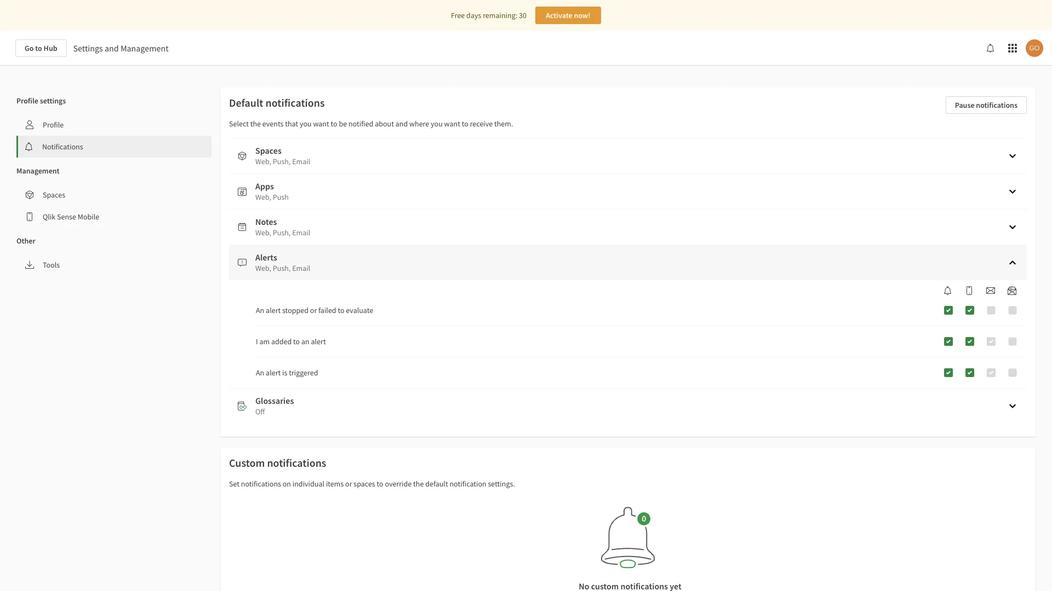 Task type: locate. For each thing, give the bounding box(es) containing it.
the left default
[[413, 480, 424, 489]]

notifications
[[42, 142, 83, 152]]

1 vertical spatial or
[[345, 480, 352, 489]]

0 vertical spatial email
[[292, 157, 310, 167]]

2 vertical spatial email
[[292, 264, 310, 273]]

settings
[[73, 43, 103, 54]]

want left receive
[[444, 119, 460, 129]]

email for notes
[[292, 228, 310, 238]]

spaces up qlik
[[43, 190, 65, 200]]

web, for apps
[[255, 192, 271, 202]]

1 horizontal spatial management
[[121, 43, 169, 54]]

hub
[[44, 43, 57, 53]]

spaces inside spaces link
[[43, 190, 65, 200]]

to
[[35, 43, 42, 53], [331, 119, 337, 129], [462, 119, 468, 129], [338, 306, 344, 316], [293, 337, 300, 347], [377, 480, 383, 489]]

0 horizontal spatial or
[[310, 306, 317, 316]]

alert left stopped
[[266, 306, 281, 316]]

0 vertical spatial and
[[105, 43, 119, 54]]

notifications down custom
[[241, 480, 281, 489]]

3 web, from the top
[[255, 228, 271, 238]]

1 horizontal spatial want
[[444, 119, 460, 129]]

spaces inside the spaces web, push, email
[[255, 145, 282, 156]]

them.
[[494, 119, 513, 129]]

spaces web, push, email
[[255, 145, 310, 167]]

0 horizontal spatial you
[[300, 119, 312, 129]]

0 horizontal spatial profile
[[16, 96, 38, 106]]

notifications for custom
[[267, 457, 326, 470]]

profile settings
[[16, 96, 66, 106]]

1 horizontal spatial you
[[431, 119, 443, 129]]

0 vertical spatial or
[[310, 306, 317, 316]]

1 an from the top
[[256, 306, 264, 316]]

web, down alerts
[[255, 264, 271, 273]]

1 vertical spatial management
[[16, 166, 60, 176]]

failed
[[318, 306, 336, 316]]

profile up notifications
[[43, 120, 64, 130]]

and right about
[[396, 119, 408, 129]]

1 vertical spatial alert
[[311, 337, 326, 347]]

qlik sense mobile link
[[16, 206, 212, 228]]

evaluate
[[346, 306, 373, 316]]

to right spaces
[[377, 480, 383, 489]]

settings
[[40, 96, 66, 106]]

web,
[[255, 157, 271, 167], [255, 192, 271, 202], [255, 228, 271, 238], [255, 264, 271, 273]]

2 push, from the top
[[273, 228, 291, 238]]

0 horizontal spatial spaces
[[43, 190, 65, 200]]

1 vertical spatial spaces
[[43, 190, 65, 200]]

notifications
[[266, 96, 325, 110], [976, 100, 1018, 110], [267, 457, 326, 470], [241, 480, 281, 489]]

web, down apps
[[255, 192, 271, 202]]

an left is
[[256, 368, 264, 378]]

that
[[285, 119, 298, 129]]

4 web, from the top
[[255, 264, 271, 273]]

and
[[105, 43, 119, 54], [396, 119, 408, 129]]

or
[[310, 306, 317, 316], [345, 480, 352, 489]]

go to hub link
[[15, 39, 67, 57]]

1 vertical spatial and
[[396, 119, 408, 129]]

notifications inside button
[[976, 100, 1018, 110]]

email inside notes web, push, email
[[292, 228, 310, 238]]

push, for alerts
[[273, 264, 291, 273]]

1 horizontal spatial or
[[345, 480, 352, 489]]

to left an
[[293, 337, 300, 347]]

2 an from the top
[[256, 368, 264, 378]]

push notifications in qlik sense mobile image
[[965, 287, 974, 295]]

an alert stopped or failed to evaluate
[[256, 306, 373, 316]]

stopped
[[282, 306, 309, 316]]

email up stopped
[[292, 264, 310, 273]]

management
[[121, 43, 169, 54], [16, 166, 60, 176]]

on
[[283, 480, 291, 489]]

remaining:
[[483, 10, 517, 20]]

or right items
[[345, 480, 352, 489]]

profile for profile settings
[[16, 96, 38, 106]]

email down 'that'
[[292, 157, 310, 167]]

1 horizontal spatial profile
[[43, 120, 64, 130]]

0 vertical spatial the
[[250, 119, 261, 129]]

web, up apps
[[255, 157, 271, 167]]

email up alerts web, push, email
[[292, 228, 310, 238]]

to right the failed in the bottom of the page
[[338, 306, 344, 316]]

i
[[256, 337, 258, 347]]

0 horizontal spatial want
[[313, 119, 329, 129]]

alert left is
[[266, 368, 281, 378]]

the right select
[[250, 119, 261, 129]]

the
[[250, 119, 261, 129], [413, 480, 424, 489]]

2 vertical spatial alert
[[266, 368, 281, 378]]

1 email from the top
[[292, 157, 310, 167]]

web, for spaces
[[255, 157, 271, 167]]

push, up apps
[[273, 157, 291, 167]]

to left receive
[[462, 119, 468, 129]]

3 push, from the top
[[273, 264, 291, 273]]

profile
[[16, 96, 38, 106], [43, 120, 64, 130]]

events
[[262, 119, 284, 129]]

push, down notes
[[273, 228, 291, 238]]

push, inside notes web, push, email
[[273, 228, 291, 238]]

2 web, from the top
[[255, 192, 271, 202]]

notifications up 'that'
[[266, 96, 325, 110]]

go
[[25, 43, 34, 53]]

push notifications in qlik sense mobile element
[[961, 287, 978, 295]]

push,
[[273, 157, 291, 167], [273, 228, 291, 238], [273, 264, 291, 273]]

1 vertical spatial profile
[[43, 120, 64, 130]]

receive
[[470, 119, 493, 129]]

push, down alerts
[[273, 264, 291, 273]]

1 horizontal spatial spaces
[[255, 145, 282, 156]]

individual
[[293, 480, 324, 489]]

notifications up on
[[267, 457, 326, 470]]

0 vertical spatial push,
[[273, 157, 291, 167]]

push, inside the spaces web, push, email
[[273, 157, 291, 167]]

2 email from the top
[[292, 228, 310, 238]]

push, inside alerts web, push, email
[[273, 264, 291, 273]]

web, for notes
[[255, 228, 271, 238]]

push, for spaces
[[273, 157, 291, 167]]

web, inside the apps web, push
[[255, 192, 271, 202]]

alert
[[266, 306, 281, 316], [311, 337, 326, 347], [266, 368, 281, 378]]

1 horizontal spatial the
[[413, 480, 424, 489]]

email inside the spaces web, push, email
[[292, 157, 310, 167]]

free days remaining: 30
[[451, 10, 527, 20]]

1 vertical spatial the
[[413, 480, 424, 489]]

override
[[385, 480, 412, 489]]

is
[[282, 368, 287, 378]]

qlik sense mobile
[[43, 212, 99, 222]]

want left be
[[313, 119, 329, 129]]

apps web, push
[[255, 181, 289, 202]]

an
[[256, 306, 264, 316], [256, 368, 264, 378]]

an
[[301, 337, 309, 347]]

profile left settings
[[16, 96, 38, 106]]

spaces
[[255, 145, 282, 156], [43, 190, 65, 200]]

you
[[300, 119, 312, 129], [431, 119, 443, 129]]

settings.
[[488, 480, 515, 489]]

or left the failed in the bottom of the page
[[310, 306, 317, 316]]

alerts
[[255, 252, 277, 263]]

an alert is triggered
[[256, 368, 318, 378]]

0 vertical spatial an
[[256, 306, 264, 316]]

spaces for spaces web, push, email
[[255, 145, 282, 156]]

0 vertical spatial spaces
[[255, 145, 282, 156]]

want
[[313, 119, 329, 129], [444, 119, 460, 129]]

web, inside the spaces web, push, email
[[255, 157, 271, 167]]

an up i
[[256, 306, 264, 316]]

other
[[16, 236, 35, 246]]

you right 'that'
[[300, 119, 312, 129]]

3 email from the top
[[292, 264, 310, 273]]

1 horizontal spatial and
[[396, 119, 408, 129]]

notification
[[450, 480, 486, 489]]

1 vertical spatial email
[[292, 228, 310, 238]]

go to hub
[[25, 43, 57, 53]]

0 vertical spatial profile
[[16, 96, 38, 106]]

triggered
[[289, 368, 318, 378]]

2 vertical spatial push,
[[273, 264, 291, 273]]

web, down notes
[[255, 228, 271, 238]]

email for alerts
[[292, 264, 310, 273]]

0 vertical spatial alert
[[266, 306, 281, 316]]

be
[[339, 119, 347, 129]]

email
[[292, 157, 310, 167], [292, 228, 310, 238], [292, 264, 310, 273]]

1 web, from the top
[[255, 157, 271, 167]]

web, inside notes web, push, email
[[255, 228, 271, 238]]

set notifications on individual items or spaces to override the default notification settings.
[[229, 480, 515, 489]]

alert for an alert stopped or failed to evaluate
[[266, 306, 281, 316]]

email inside alerts web, push, email
[[292, 264, 310, 273]]

spaces down events
[[255, 145, 282, 156]]

alert for an alert is triggered
[[266, 368, 281, 378]]

web, inside alerts web, push, email
[[255, 264, 271, 273]]

1 vertical spatial an
[[256, 368, 264, 378]]

profile link
[[16, 114, 212, 136]]

alert right an
[[311, 337, 326, 347]]

items
[[326, 480, 344, 489]]

1 vertical spatial push,
[[273, 228, 291, 238]]

1 push, from the top
[[273, 157, 291, 167]]

apps
[[255, 181, 274, 192]]

notifications right pause
[[976, 100, 1018, 110]]

and right settings
[[105, 43, 119, 54]]

pause notifications
[[955, 100, 1018, 110]]

now!
[[574, 10, 591, 20]]

you right where
[[431, 119, 443, 129]]



Task type: vqa. For each thing, say whether or not it's contained in the screenshot.
sheet.
no



Task type: describe. For each thing, give the bounding box(es) containing it.
push
[[273, 192, 289, 202]]

web, for alerts
[[255, 264, 271, 273]]

notifications sent to your email element
[[982, 287, 1000, 295]]

gary orlando image
[[1026, 39, 1043, 57]]

default notifications
[[229, 96, 325, 110]]

2 you from the left
[[431, 119, 443, 129]]

default
[[229, 96, 263, 110]]

0 horizontal spatial and
[[105, 43, 119, 54]]

1 want from the left
[[313, 119, 329, 129]]

notifications bundled in a daily email digest image
[[1008, 287, 1017, 295]]

1 you from the left
[[300, 119, 312, 129]]

select the events that you want to be notified about and where you want to receive them.
[[229, 119, 513, 129]]

activate
[[546, 10, 572, 20]]

custom
[[229, 457, 265, 470]]

qlik
[[43, 212, 55, 222]]

added
[[271, 337, 292, 347]]

notifications bundled in a daily email digest element
[[1003, 287, 1021, 295]]

am
[[259, 337, 270, 347]]

0 horizontal spatial the
[[250, 119, 261, 129]]

notified
[[349, 119, 373, 129]]

where
[[409, 119, 429, 129]]

spaces for spaces
[[43, 190, 65, 200]]

custom notifications
[[229, 457, 326, 470]]

spaces
[[354, 480, 375, 489]]

activate now! link
[[535, 7, 601, 24]]

notifications for default
[[266, 96, 325, 110]]

notifications when using qlik sense in a browser image
[[944, 287, 952, 295]]

activate now!
[[546, 10, 591, 20]]

notifications when using qlik sense in a browser element
[[939, 287, 957, 295]]

pause notifications button
[[946, 96, 1027, 114]]

notifications for set
[[241, 480, 281, 489]]

spaces link
[[16, 184, 212, 206]]

days
[[466, 10, 481, 20]]

2 want from the left
[[444, 119, 460, 129]]

push, for notes
[[273, 228, 291, 238]]

notifications link
[[18, 136, 212, 158]]

an for an alert is triggered
[[256, 368, 264, 378]]

i am added to an alert
[[256, 337, 326, 347]]

set
[[229, 480, 239, 489]]

30
[[519, 10, 527, 20]]

notes
[[255, 216, 277, 227]]

select
[[229, 119, 249, 129]]

free
[[451, 10, 465, 20]]

notifications for pause
[[976, 100, 1018, 110]]

sense
[[57, 212, 76, 222]]

profile for profile
[[43, 120, 64, 130]]

default
[[425, 480, 448, 489]]

0 vertical spatial management
[[121, 43, 169, 54]]

glossaries
[[255, 396, 294, 407]]

alerts web, push, email
[[255, 252, 310, 273]]

0 horizontal spatial management
[[16, 166, 60, 176]]

settings and management
[[73, 43, 169, 54]]

tools link
[[16, 254, 212, 276]]

email for spaces
[[292, 157, 310, 167]]

notes web, push, email
[[255, 216, 310, 238]]

off
[[255, 407, 265, 417]]

to right go
[[35, 43, 42, 53]]

notifications sent to your email image
[[986, 287, 995, 295]]

to left be
[[331, 119, 337, 129]]

mobile
[[78, 212, 99, 222]]

an for an alert stopped or failed to evaluate
[[256, 306, 264, 316]]

about
[[375, 119, 394, 129]]

tools
[[43, 260, 60, 270]]

pause
[[955, 100, 975, 110]]

glossaries off
[[255, 396, 294, 417]]



